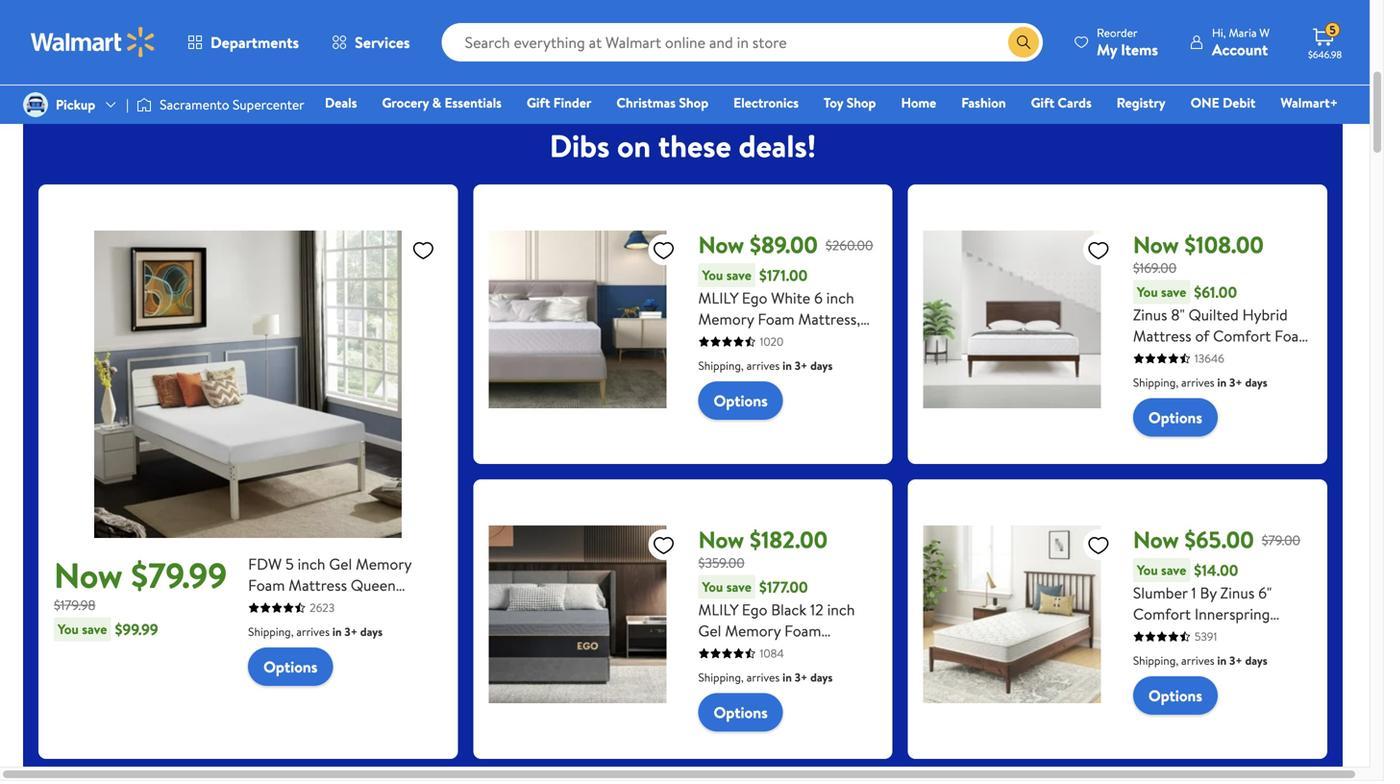 Task type: vqa. For each thing, say whether or not it's contained in the screenshot.
"Add to Favorites list, FDW 5 inch Gel Memory Foam Mattress Queen Mattresses Medium Firm Mattresses,Adults,Twin" icon
yes



Task type: locate. For each thing, give the bounding box(es) containing it.
foam up mattresses,adults,twin
[[248, 575, 285, 596]]

5
[[1330, 22, 1337, 38], [286, 554, 294, 575]]

you inside you save $14.00 slumber 1 by zinus 6" comfort innerspring mattress, adult, twin
[[1138, 561, 1159, 580]]

3+ for now $108.00
[[1230, 375, 1243, 391]]

cards
[[1058, 93, 1092, 112]]

all inside shop all furniture deals
[[571, 42, 584, 61]]

3+ down spring,
[[1230, 375, 1243, 391]]

2 mlily from the top
[[699, 600, 738, 621]]

arrives for now $182.00
[[747, 670, 780, 686]]

office link
[[973, 0, 1073, 63]]

spring,
[[1211, 347, 1258, 368]]

save down $359.00 at the right bottom of page
[[727, 578, 752, 597]]

now inside now $79.99 $179.98 you save $99.99
[[54, 552, 123, 600]]

twin down black in the right bottom of the page
[[764, 642, 794, 663]]

inch inside you save $171.00 mlily ego white 6 inch memory foam mattress, twin size mattress, bed in a box
[[827, 288, 855, 309]]

arrives down 5391
[[1182, 653, 1215, 669]]

mattress
[[1338, 42, 1385, 61], [1134, 326, 1192, 347], [289, 575, 347, 596], [797, 642, 856, 663]]

2 a from the top
[[699, 663, 706, 684]]

in right bed
[[857, 330, 869, 351]]

inch right 6
[[827, 288, 855, 309]]

0 vertical spatial zinus
[[1134, 304, 1168, 326]]

1 vertical spatial medium
[[742, 663, 796, 684]]

0 vertical spatial a
[[699, 351, 706, 372]]

twin
[[699, 330, 728, 351], [1243, 625, 1272, 646], [764, 642, 794, 663]]

memory
[[699, 309, 754, 330], [356, 554, 412, 575], [725, 621, 781, 642]]

you for $182.00
[[703, 578, 724, 597]]

add to favorites list, slumber 1 by zinus 6" comfort innerspring mattress, adult, twin image
[[1088, 534, 1111, 558]]

foam right spring,
[[1275, 326, 1312, 347]]

shop for shop all home deals
[[175, 42, 204, 61]]

maria
[[1229, 25, 1257, 41]]

box,
[[710, 663, 739, 684]]

christmas
[[417, 56, 476, 75], [617, 93, 676, 112]]

now right add to favorites list, zinus 8" quilted hybrid mattress of comfort foam and pocket spring, full image
[[1134, 229, 1180, 261]]

2 horizontal spatial twin
[[1243, 625, 1272, 646]]

you up slumber
[[1138, 561, 1159, 580]]

0 horizontal spatial zinus
[[1134, 304, 1168, 326]]

shipping, arrives in 3+ days for now $108.00
[[1134, 375, 1268, 391]]

options link down box,
[[699, 694, 783, 732]]

2 furniture from the left
[[1113, 56, 1165, 75]]

you inside now $79.99 $179.98 you save $99.99
[[58, 620, 79, 639]]

gaming furniture link
[[1089, 0, 1189, 76]]

a left box,
[[699, 663, 706, 684]]

services
[[355, 32, 410, 53]]

memory up box
[[699, 309, 754, 330]]

shop up these
[[679, 93, 709, 112]]

options link down 5391
[[1134, 677, 1218, 716]]

gel
[[329, 554, 352, 575], [699, 621, 722, 642]]

gift left cards
[[1032, 93, 1055, 112]]

days for now $89.00
[[811, 358, 833, 374]]

days down full
[[1246, 375, 1268, 391]]

innerspring
[[1195, 604, 1271, 625]]

now right add to favorites list, mlily ego black 12 inch gel memory foam mattress, twin mattress in a box, medium icon
[[699, 524, 745, 556]]

save inside now $79.99 $179.98 you save $99.99
[[82, 620, 107, 639]]

comfort left 1 at the bottom right
[[1134, 604, 1192, 625]]

0 vertical spatial 5
[[1330, 22, 1337, 38]]

now right the add to favorites list, mlily ego white 6 inch memory foam mattress, twin size mattress, bed in a box image
[[699, 229, 745, 261]]

1 horizontal spatial twin
[[764, 642, 794, 663]]

bedroom link
[[742, 0, 842, 63]]

options link down box
[[699, 382, 783, 420]]

3+ down black in the right bottom of the page
[[795, 670, 808, 686]]

medium down 1084
[[742, 663, 796, 684]]

ego inside now $182.00 $359.00 you save $177.00 mlily ego black 12 inch gel memory foam mattress, twin mattress in a box, medium
[[742, 600, 768, 621]]

gift finder link
[[518, 92, 600, 113]]

options down pocket
[[1149, 407, 1203, 429]]

living room image
[[642, 0, 712, 38]]

in right 1084
[[859, 642, 871, 663]]

options for now $182.00
[[714, 703, 768, 724]]

1 furniture from the left
[[519, 56, 571, 75]]

1 horizontal spatial gift
[[1032, 93, 1055, 112]]

0 horizontal spatial 5
[[286, 554, 294, 575]]

gift finder
[[527, 93, 592, 112]]

gaming furniture image
[[1104, 0, 1173, 38]]

0 horizontal spatial comfort
[[1134, 604, 1192, 625]]

&
[[927, 42, 936, 61], [432, 93, 442, 112]]

0 horizontal spatial twin
[[699, 330, 728, 351]]

save up 8" on the right
[[1162, 283, 1187, 302]]

1 all from the left
[[93, 42, 106, 61]]

1 a from the top
[[699, 351, 706, 372]]

now for $182.00
[[699, 524, 745, 556]]

deals
[[325, 93, 357, 112]]

mlily
[[699, 288, 738, 309], [699, 600, 738, 621]]

save for $108.00
[[1162, 283, 1187, 302]]

3+ down the adult,
[[1230, 653, 1243, 669]]

mattress down 12
[[797, 642, 856, 663]]

you left the $171.00
[[703, 266, 724, 285]]

1 mlily from the top
[[699, 288, 738, 309]]

deals up finder
[[574, 56, 604, 75]]

1 vertical spatial mlily
[[699, 600, 738, 621]]

mattress left of
[[1134, 326, 1192, 347]]

furniture
[[519, 56, 571, 75], [1113, 56, 1165, 75]]

arrives down 1084
[[747, 670, 780, 686]]

room
[[680, 42, 711, 61]]

6
[[815, 288, 823, 309]]

options link
[[699, 382, 783, 420], [1134, 399, 1218, 437], [248, 648, 333, 687], [1134, 677, 1218, 716], [699, 694, 783, 732]]

& inside "link"
[[432, 93, 442, 112]]

memory inside now $182.00 $359.00 you save $177.00 mlily ego black 12 inch gel memory foam mattress, twin mattress in a box, medium
[[725, 621, 781, 642]]

save
[[727, 266, 752, 285], [1162, 283, 1187, 302], [1162, 561, 1187, 580], [727, 578, 752, 597], [82, 620, 107, 639]]

shipping, arrives in 3+ days down 1084
[[699, 670, 833, 686]]

you down $359.00 at the right bottom of page
[[703, 578, 724, 597]]

options for now $65.00
[[1149, 686, 1203, 707]]

0 vertical spatial medium
[[325, 596, 379, 618]]

days down innerspring
[[1246, 653, 1268, 669]]

zinus for now $65.00
[[1221, 583, 1255, 604]]

gel up 2623
[[329, 554, 352, 575]]

1 vertical spatial zinus
[[1221, 583, 1255, 604]]

zinus for now $108.00
[[1134, 304, 1168, 326]]

0 horizontal spatial gift
[[527, 93, 550, 112]]

save inside now $182.00 $359.00 you save $177.00 mlily ego black 12 inch gel memory foam mattress, twin mattress in a box, medium
[[727, 578, 752, 597]]

deals up 'sacramento supercenter'
[[201, 56, 230, 75]]

you down "$179.98" at the left bottom
[[58, 620, 79, 639]]

save left the $171.00
[[727, 266, 752, 285]]

memory inside fdw 5 inch gel memory foam mattress queen mattresses medium firm mattresses,adults,twin
[[356, 554, 412, 575]]

mattress inside "now $108.00 $169.00 you save $61.00 zinus 8" quilted hybrid mattress of comfort foam and pocket spring, full"
[[1134, 326, 1192, 347]]

$260.00
[[826, 236, 874, 255]]

1 horizontal spatial medium
[[742, 663, 796, 684]]

bedroom image
[[758, 0, 827, 38]]

you down $169.00
[[1138, 283, 1159, 302]]

1 horizontal spatial furniture
[[1113, 56, 1165, 75]]

2 ego from the top
[[742, 600, 768, 621]]

2 all from the left
[[207, 42, 220, 61]]

1084
[[760, 646, 784, 662]]

mattress inside fdw 5 inch gel memory foam mattress queen mattresses medium firm mattresses,adults,twin
[[289, 575, 347, 596]]

now inside now $182.00 $359.00 you save $177.00 mlily ego black 12 inch gel memory foam mattress, twin mattress in a box, medium
[[699, 524, 745, 556]]

mlily up size
[[699, 288, 738, 309]]

$177.00
[[760, 577, 808, 598]]

now for $108.00
[[1134, 229, 1180, 261]]

now up slumber
[[1134, 524, 1180, 556]]

shipping, arrives in 3+ days
[[699, 358, 833, 374], [1134, 375, 1268, 391], [248, 624, 383, 641], [1134, 653, 1268, 669], [699, 670, 833, 686]]

now inside "now $108.00 $169.00 you save $61.00 zinus 8" quilted hybrid mattress of comfort foam and pocket spring, full"
[[1134, 229, 1180, 261]]

1 vertical spatial christmas
[[617, 93, 676, 112]]

queen
[[351, 575, 396, 596]]

shop down shop all furniture deals image
[[539, 42, 568, 61]]

5 up $646.98
[[1330, 22, 1337, 38]]

a
[[699, 351, 706, 372], [699, 663, 706, 684]]

 image
[[23, 92, 48, 117]]

kitchen & dining
[[879, 42, 936, 75]]

bathroom link
[[1204, 0, 1304, 63]]

$646.98
[[1309, 48, 1343, 61]]

mattresses image
[[1335, 0, 1385, 38]]

days down 12
[[811, 670, 833, 686]]

all down shop all. image
[[93, 42, 106, 61]]

1 horizontal spatial zinus
[[1221, 583, 1255, 604]]

shop
[[61, 42, 90, 61], [175, 42, 204, 61], [539, 42, 568, 61], [679, 93, 709, 112], [847, 93, 877, 112]]

all left home
[[207, 42, 220, 61]]

now up $99.99
[[54, 552, 123, 600]]

& right the dining
[[927, 42, 936, 61]]

0 horizontal spatial &
[[432, 93, 442, 112]]

shop all home deals
[[175, 42, 256, 75]]

comfort up 13646
[[1214, 326, 1272, 347]]

days for now $108.00
[[1246, 375, 1268, 391]]

mattress up 2623
[[289, 575, 347, 596]]

box
[[710, 351, 735, 372]]

1 horizontal spatial 5
[[1330, 22, 1337, 38]]

1 gift from the left
[[527, 93, 550, 112]]

1 vertical spatial 5
[[286, 554, 294, 575]]

you inside now $182.00 $359.00 you save $177.00 mlily ego black 12 inch gel memory foam mattress, twin mattress in a box, medium
[[703, 578, 724, 597]]

firm
[[382, 596, 413, 618]]

1 horizontal spatial gel
[[699, 621, 722, 642]]

days
[[811, 358, 833, 374], [1246, 375, 1268, 391], [360, 624, 383, 641], [1246, 653, 1268, 669], [811, 670, 833, 686]]

memory up 1084
[[725, 621, 781, 642]]

0 horizontal spatial furniture
[[519, 56, 571, 75]]

1 vertical spatial gel
[[699, 621, 722, 642]]

memory up firm
[[356, 554, 412, 575]]

options link down pocket
[[1134, 399, 1218, 437]]

now for $65.00
[[1134, 524, 1180, 556]]

0 vertical spatial christmas
[[417, 56, 476, 75]]

medium
[[325, 596, 379, 618], [742, 663, 796, 684]]

dibs on these deals!
[[550, 125, 817, 167]]

0 vertical spatial &
[[927, 42, 936, 61]]

shipping, arrives in 3+ days down 2623
[[248, 624, 383, 641]]

a left box
[[699, 351, 706, 372]]

all for deals
[[93, 42, 106, 61]]

shipping, for now $89.00
[[699, 358, 744, 374]]

0 horizontal spatial medium
[[325, 596, 379, 618]]

1 horizontal spatial christmas
[[617, 93, 676, 112]]

home link
[[893, 92, 946, 113]]

add to favorites list, mlily ego white 6 inch memory foam mattress, twin size mattress, bed in a box image
[[653, 239, 676, 263]]

foam up 1020
[[758, 309, 795, 330]]

1 ego from the top
[[742, 288, 768, 309]]

add to favorites list, zinus 8" quilted hybrid mattress of comfort foam and pocket spring, full image
[[1088, 239, 1111, 263]]

a inside now $182.00 $359.00 you save $177.00 mlily ego black 12 inch gel memory foam mattress, twin mattress in a box, medium
[[699, 663, 706, 684]]

memory inside you save $171.00 mlily ego white 6 inch memory foam mattress, twin size mattress, bed in a box
[[699, 309, 754, 330]]

& right grocery
[[432, 93, 442, 112]]

2 vertical spatial inch
[[828, 600, 855, 621]]

options link for now $108.00
[[1134, 399, 1218, 437]]

0 vertical spatial ego
[[742, 288, 768, 309]]

zinus left 6"
[[1221, 583, 1255, 604]]

one debit link
[[1183, 92, 1265, 113]]

 image
[[137, 95, 152, 114]]

get gifts in time for christmas. image
[[412, 0, 481, 38]]

save inside "now $108.00 $169.00 you save $61.00 zinus 8" quilted hybrid mattress of comfort foam and pocket spring, full"
[[1162, 283, 1187, 302]]

christmas inside the christmas shop link
[[617, 93, 676, 112]]

kitchen & dining image
[[873, 0, 942, 38]]

ego
[[742, 288, 768, 309], [742, 600, 768, 621]]

1 vertical spatial inch
[[298, 554, 326, 575]]

3+ down the white
[[795, 358, 808, 374]]

medium left firm
[[325, 596, 379, 618]]

in down the adult,
[[1218, 653, 1227, 669]]

0 horizontal spatial gel
[[329, 554, 352, 575]]

arrives down 1020
[[747, 358, 780, 374]]

twin inside you save $14.00 slumber 1 by zinus 6" comfort innerspring mattress, adult, twin
[[1243, 625, 1272, 646]]

5 right fdw
[[286, 554, 294, 575]]

toy
[[824, 93, 844, 112]]

foam inside fdw 5 inch gel memory foam mattress queen mattresses medium firm mattresses,adults,twin
[[248, 575, 285, 596]]

inch right 12
[[828, 600, 855, 621]]

0 vertical spatial comfort
[[1214, 326, 1272, 347]]

shop down shop home. "image"
[[175, 42, 204, 61]]

options for now $89.00
[[714, 391, 768, 412]]

1 vertical spatial ego
[[742, 600, 768, 621]]

registry
[[1117, 93, 1166, 112]]

$14.00
[[1195, 560, 1239, 581]]

furniture inside shop all furniture deals
[[519, 56, 571, 75]]

gel up box,
[[699, 621, 722, 642]]

you for $79.99
[[58, 620, 79, 639]]

all for furniture
[[571, 42, 584, 61]]

twin left size
[[699, 330, 728, 351]]

gift left finder
[[527, 93, 550, 112]]

0 vertical spatial gel
[[329, 554, 352, 575]]

1020
[[760, 334, 784, 350]]

deals
[[110, 42, 139, 61], [346, 42, 376, 61], [201, 56, 230, 75], [574, 56, 604, 75]]

mlily inside now $182.00 $359.00 you save $177.00 mlily ego black 12 inch gel memory foam mattress, twin mattress in a box, medium
[[699, 600, 738, 621]]

0 horizontal spatial christmas
[[417, 56, 476, 75]]

zinus inside you save $14.00 slumber 1 by zinus 6" comfort innerspring mattress, adult, twin
[[1221, 583, 1255, 604]]

all down shop all furniture deals image
[[571, 42, 584, 61]]

0 horizontal spatial all
[[93, 42, 106, 61]]

1 vertical spatial a
[[699, 663, 706, 684]]

arrives for now $65.00
[[1182, 653, 1215, 669]]

days down bed
[[811, 358, 833, 374]]

fashion
[[962, 93, 1007, 112]]

save up slumber
[[1162, 561, 1187, 580]]

dining
[[890, 56, 926, 75]]

shipping, arrives in 3+ days for now $182.00
[[699, 670, 833, 686]]

3 all from the left
[[571, 42, 584, 61]]

shipping, arrives in 3+ days down 1020
[[699, 358, 833, 374]]

shop all furniture deals image
[[527, 0, 596, 38]]

zinus left 8" on the right
[[1134, 304, 1168, 326]]

arrives
[[747, 358, 780, 374], [1182, 375, 1215, 391], [297, 624, 330, 641], [1182, 653, 1215, 669], [747, 670, 780, 686]]

twin right the adult,
[[1243, 625, 1272, 646]]

inch up 2623
[[298, 554, 326, 575]]

options down mattresses,adults,twin
[[264, 657, 318, 678]]

foam down $177.00
[[785, 621, 822, 642]]

get it by christmas
[[417, 42, 476, 75]]

arrives for now $89.00
[[747, 358, 780, 374]]

gift cards
[[1032, 93, 1092, 112]]

zinus inside "now $108.00 $169.00 you save $61.00 zinus 8" quilted hybrid mattress of comfort foam and pocket spring, full"
[[1134, 304, 1168, 326]]

shipping, arrives in 3+ days down 5391
[[1134, 653, 1268, 669]]

top-rated deals link
[[281, 0, 381, 63]]

shop home. image
[[181, 0, 250, 38]]

0 vertical spatial mlily
[[699, 288, 738, 309]]

living room
[[643, 42, 711, 61]]

options down 5391
[[1149, 686, 1203, 707]]

ego left black in the right bottom of the page
[[742, 600, 768, 621]]

all inside the 'shop all home deals'
[[207, 42, 220, 61]]

1 vertical spatial &
[[432, 93, 442, 112]]

$169.00
[[1134, 259, 1177, 278]]

5391
[[1195, 629, 1218, 645]]

shop inside the 'shop all home deals'
[[175, 42, 204, 61]]

days for now $65.00
[[1246, 653, 1268, 669]]

2 vertical spatial memory
[[725, 621, 781, 642]]

options down box,
[[714, 703, 768, 724]]

3+ for now $65.00
[[1230, 653, 1243, 669]]

shipping, arrives in 3+ days down 13646
[[1134, 375, 1268, 391]]

all inside shop all deals link
[[93, 42, 106, 61]]

my
[[1097, 39, 1118, 60]]

ego left the white
[[742, 288, 768, 309]]

0 vertical spatial memory
[[699, 309, 754, 330]]

inch
[[827, 288, 855, 309], [298, 554, 326, 575], [828, 600, 855, 621]]

shop inside shop all furniture deals
[[539, 42, 568, 61]]

shop down shop all. image
[[61, 42, 90, 61]]

arrives down 13646
[[1182, 375, 1215, 391]]

mattress, inside now $182.00 $359.00 you save $177.00 mlily ego black 12 inch gel memory foam mattress, twin mattress in a box, medium
[[699, 642, 761, 663]]

2 horizontal spatial all
[[571, 42, 584, 61]]

gift for gift finder
[[527, 93, 550, 112]]

shipping,
[[699, 358, 744, 374], [1134, 375, 1179, 391], [248, 624, 294, 641], [1134, 653, 1179, 669], [699, 670, 744, 686]]

in inside now $182.00 $359.00 you save $177.00 mlily ego black 12 inch gel memory foam mattress, twin mattress in a box, medium
[[859, 642, 871, 663]]

1 vertical spatial memory
[[356, 554, 412, 575]]

registry link
[[1109, 92, 1175, 113]]

mlily down $359.00 at the right bottom of page
[[699, 600, 738, 621]]

Walmart Site-Wide search field
[[442, 23, 1044, 62]]

0 vertical spatial inch
[[827, 288, 855, 309]]

options
[[714, 391, 768, 412], [1149, 407, 1203, 429], [264, 657, 318, 678], [1149, 686, 1203, 707], [714, 703, 768, 724]]

now $108.00 $169.00 you save $61.00 zinus 8" quilted hybrid mattress of comfort foam and pocket spring, full
[[1134, 229, 1312, 368]]

1 vertical spatial comfort
[[1134, 604, 1192, 625]]

you inside "now $108.00 $169.00 you save $61.00 zinus 8" quilted hybrid mattress of comfort foam and pocket spring, full"
[[1138, 283, 1159, 302]]

13646
[[1195, 351, 1225, 367]]

& inside kitchen & dining
[[927, 42, 936, 61]]

grocery & essentials link
[[374, 92, 511, 113]]

kitchen & dining link
[[858, 0, 958, 76]]

a inside you save $171.00 mlily ego white 6 inch memory foam mattress, twin size mattress, bed in a box
[[699, 351, 706, 372]]

1 horizontal spatial comfort
[[1214, 326, 1272, 347]]

reorder my items
[[1097, 25, 1159, 60]]

1 horizontal spatial all
[[207, 42, 220, 61]]

inch inside fdw 5 inch gel memory foam mattress queen mattresses medium firm mattresses,adults,twin
[[298, 554, 326, 575]]

bathroom image
[[1219, 0, 1289, 38]]

save for $182.00
[[727, 578, 752, 597]]

2 gift from the left
[[1032, 93, 1055, 112]]

save down "$179.98" at the left bottom
[[82, 620, 107, 639]]

1 horizontal spatial &
[[927, 42, 936, 61]]

foam
[[758, 309, 795, 330], [1275, 326, 1312, 347], [248, 575, 285, 596], [785, 621, 822, 642]]

in down 13646
[[1218, 375, 1227, 391]]



Task type: describe. For each thing, give the bounding box(es) containing it.
office image
[[989, 0, 1058, 38]]

pocket
[[1161, 347, 1207, 368]]

top-rated deals
[[286, 42, 376, 61]]

gel inside fdw 5 inch gel memory foam mattress queen mattresses medium firm mattresses,adults,twin
[[329, 554, 352, 575]]

options link for now $182.00
[[699, 694, 783, 732]]

hi,
[[1213, 25, 1227, 41]]

options link for now $65.00
[[1134, 677, 1218, 716]]

mattresses
[[248, 596, 321, 618]]

mattress, inside you save $14.00 slumber 1 by zinus 6" comfort innerspring mattress, adult, twin
[[1134, 625, 1196, 646]]

adult,
[[1200, 625, 1239, 646]]

and
[[1134, 347, 1158, 368]]

get it by christmas link
[[396, 0, 496, 76]]

account
[[1213, 39, 1269, 60]]

pickup
[[56, 95, 95, 114]]

it
[[446, 42, 454, 61]]

grocery
[[382, 93, 429, 112]]

you save $171.00 mlily ego white 6 inch memory foam mattress, twin size mattress, bed in a box
[[699, 265, 869, 372]]

services button
[[316, 19, 427, 65]]

all for home
[[207, 42, 220, 61]]

& for essentials
[[432, 93, 442, 112]]

supercenter
[[233, 95, 305, 114]]

walmart+
[[1281, 93, 1339, 112]]

bed
[[827, 330, 853, 351]]

electronics link
[[725, 92, 808, 113]]

shop all. image
[[65, 0, 135, 38]]

christmas shop
[[617, 93, 709, 112]]

deals inside the 'shop all home deals'
[[201, 56, 230, 75]]

white
[[772, 288, 811, 309]]

arrives down 2623
[[297, 624, 330, 641]]

mattress inside now $182.00 $359.00 you save $177.00 mlily ego black 12 inch gel memory foam mattress, twin mattress in a box, medium
[[797, 642, 856, 663]]

sacramento
[[160, 95, 229, 114]]

mattress link
[[1319, 0, 1385, 63]]

gel inside now $182.00 $359.00 you save $177.00 mlily ego black 12 inch gel memory foam mattress, twin mattress in a box, medium
[[699, 621, 722, 642]]

one
[[1191, 93, 1220, 112]]

fdw 5 inch gel memory foam mattress queen mattresses medium firm mattresses,adults,twin
[[248, 554, 413, 639]]

$61.00
[[1195, 282, 1238, 303]]

medium inside now $182.00 $359.00 you save $177.00 mlily ego black 12 inch gel memory foam mattress, twin mattress in a box, medium
[[742, 663, 796, 684]]

shop right toy
[[847, 93, 877, 112]]

1
[[1192, 583, 1197, 604]]

3+ for now $182.00
[[795, 670, 808, 686]]

now $65.00 $79.00
[[1134, 524, 1301, 556]]

5 inside fdw 5 inch gel memory foam mattress queen mattresses medium firm mattresses,adults,twin
[[286, 554, 294, 575]]

home
[[902, 93, 937, 112]]

now $89.00 $260.00
[[699, 229, 874, 261]]

in down 1020
[[783, 358, 792, 374]]

$171.00
[[760, 265, 808, 286]]

dibs
[[550, 125, 610, 167]]

now $182.00 $359.00 you save $177.00 mlily ego black 12 inch gel memory foam mattress, twin mattress in a box, medium
[[699, 524, 871, 684]]

shipping, for now $182.00
[[699, 670, 744, 686]]

save inside you save $14.00 slumber 1 by zinus 6" comfort innerspring mattress, adult, twin
[[1162, 561, 1187, 580]]

comfort inside "now $108.00 $169.00 you save $61.00 zinus 8" quilted hybrid mattress of comfort foam and pocket spring, full"
[[1214, 326, 1272, 347]]

on
[[617, 125, 651, 167]]

home
[[223, 42, 256, 61]]

days for now $182.00
[[811, 670, 833, 686]]

$359.00
[[699, 554, 745, 573]]

days down firm
[[360, 624, 383, 641]]

shop top-rated. image
[[296, 0, 365, 38]]

twin inside now $182.00 $359.00 you save $177.00 mlily ego black 12 inch gel memory foam mattress, twin mattress in a box, medium
[[764, 642, 794, 663]]

sacramento supercenter
[[160, 95, 305, 114]]

gaming
[[1116, 42, 1161, 61]]

living room link
[[627, 0, 727, 63]]

shop all deals link
[[50, 0, 150, 63]]

finder
[[554, 93, 592, 112]]

save for $79.99
[[82, 620, 107, 639]]

of
[[1196, 326, 1210, 347]]

add to favorites list, mlily ego black 12 inch gel memory foam mattress, twin mattress in a box, medium image
[[653, 534, 676, 558]]

shipping, for now $65.00
[[1134, 653, 1179, 669]]

shipping, arrives in 3+ days for now $65.00
[[1134, 653, 1268, 669]]

shop all home deals link
[[165, 0, 265, 76]]

walmart image
[[31, 27, 156, 58]]

12
[[811, 600, 824, 621]]

comfort inside you save $14.00 slumber 1 by zinus 6" comfort innerspring mattress, adult, twin
[[1134, 604, 1192, 625]]

mlily inside you save $171.00 mlily ego white 6 inch memory foam mattress, twin size mattress, bed in a box
[[699, 288, 738, 309]]

debit
[[1223, 93, 1256, 112]]

add to favorites list, fdw 5 inch gel memory foam mattress queen mattresses medium firm mattresses,adults,twin image
[[412, 239, 435, 263]]

$79.99
[[131, 552, 227, 600]]

get
[[421, 42, 443, 61]]

living
[[643, 42, 677, 61]]

now $79.99 $179.98 you save $99.99
[[54, 552, 227, 641]]

w
[[1260, 25, 1270, 41]]

shipping, for now $108.00
[[1134, 375, 1179, 391]]

you inside you save $171.00 mlily ego white 6 inch memory foam mattress, twin size mattress, bed in a box
[[703, 266, 724, 285]]

in down 2623
[[333, 624, 342, 641]]

walmart+ link
[[1273, 92, 1347, 113]]

3+ down queen
[[345, 624, 358, 641]]

fashion link
[[953, 92, 1015, 113]]

gift for gift cards
[[1032, 93, 1055, 112]]

twin inside you save $171.00 mlily ego white 6 inch memory foam mattress, twin size mattress, bed in a box
[[699, 330, 728, 351]]

christmas inside get it by christmas link
[[417, 56, 476, 75]]

arrives for now $108.00
[[1182, 375, 1215, 391]]

medium inside fdw 5 inch gel memory foam mattress queen mattresses medium firm mattresses,adults,twin
[[325, 596, 379, 618]]

deals right rated
[[346, 42, 376, 61]]

search icon image
[[1017, 35, 1032, 50]]

$179.98
[[54, 596, 96, 615]]

gift cards link
[[1023, 92, 1101, 113]]

Search search field
[[442, 23, 1044, 62]]

next slide for chipmodulewithimages list image
[[1282, 0, 1328, 45]]

mattress down mattresses image
[[1338, 42, 1385, 61]]

now for $79.99
[[54, 552, 123, 600]]

quilted
[[1189, 304, 1239, 326]]

deals down shop all. image
[[110, 42, 139, 61]]

in inside you save $171.00 mlily ego white 6 inch memory foam mattress, twin size mattress, bed in a box
[[857, 330, 869, 351]]

size
[[732, 330, 758, 351]]

shop for shop all deals
[[61, 42, 90, 61]]

options for now $108.00
[[1149, 407, 1203, 429]]

options link down mattresses,adults,twin
[[248, 648, 333, 687]]

shop all furniture deals link
[[512, 0, 612, 76]]

save inside you save $171.00 mlily ego white 6 inch memory foam mattress, twin size mattress, bed in a box
[[727, 266, 752, 285]]

you for $108.00
[[1138, 283, 1159, 302]]

toy shop link
[[816, 92, 885, 113]]

reorder
[[1097, 25, 1138, 41]]

bathroom
[[1225, 42, 1283, 61]]

options link for now $89.00
[[699, 382, 783, 420]]

$79.00
[[1262, 531, 1301, 550]]

deals inside shop all furniture deals
[[574, 56, 604, 75]]

essentials
[[445, 93, 502, 112]]

shipping, arrives in 3+ days for now $89.00
[[699, 358, 833, 374]]

$108.00
[[1185, 229, 1265, 261]]

inch inside now $182.00 $359.00 you save $177.00 mlily ego black 12 inch gel memory foam mattress, twin mattress in a box, medium
[[828, 600, 855, 621]]

& for dining
[[927, 42, 936, 61]]

items
[[1121, 39, 1159, 60]]

by
[[1201, 583, 1217, 604]]

8"
[[1172, 304, 1186, 326]]

in down 1084
[[783, 670, 792, 686]]

electronics
[[734, 93, 799, 112]]

deals link
[[316, 92, 366, 113]]

by
[[458, 42, 472, 61]]

foam inside now $182.00 $359.00 you save $177.00 mlily ego black 12 inch gel memory foam mattress, twin mattress in a box, medium
[[785, 621, 822, 642]]

$99.99
[[115, 619, 158, 641]]

now for $89.00
[[699, 229, 745, 261]]

bedroom
[[765, 42, 819, 61]]

3+ for now $89.00
[[795, 358, 808, 374]]

gaming furniture
[[1113, 42, 1165, 75]]

foam inside "now $108.00 $169.00 you save $61.00 zinus 8" quilted hybrid mattress of comfort foam and pocket spring, full"
[[1275, 326, 1312, 347]]

departments button
[[171, 19, 316, 65]]

hybrid
[[1243, 304, 1288, 326]]

slumber
[[1134, 583, 1188, 604]]

foam inside you save $171.00 mlily ego white 6 inch memory foam mattress, twin size mattress, bed in a box
[[758, 309, 795, 330]]

$182.00
[[750, 524, 828, 556]]

ego inside you save $171.00 mlily ego white 6 inch memory foam mattress, twin size mattress, bed in a box
[[742, 288, 768, 309]]

deals!
[[739, 125, 817, 167]]

shop for shop all furniture deals
[[539, 42, 568, 61]]



